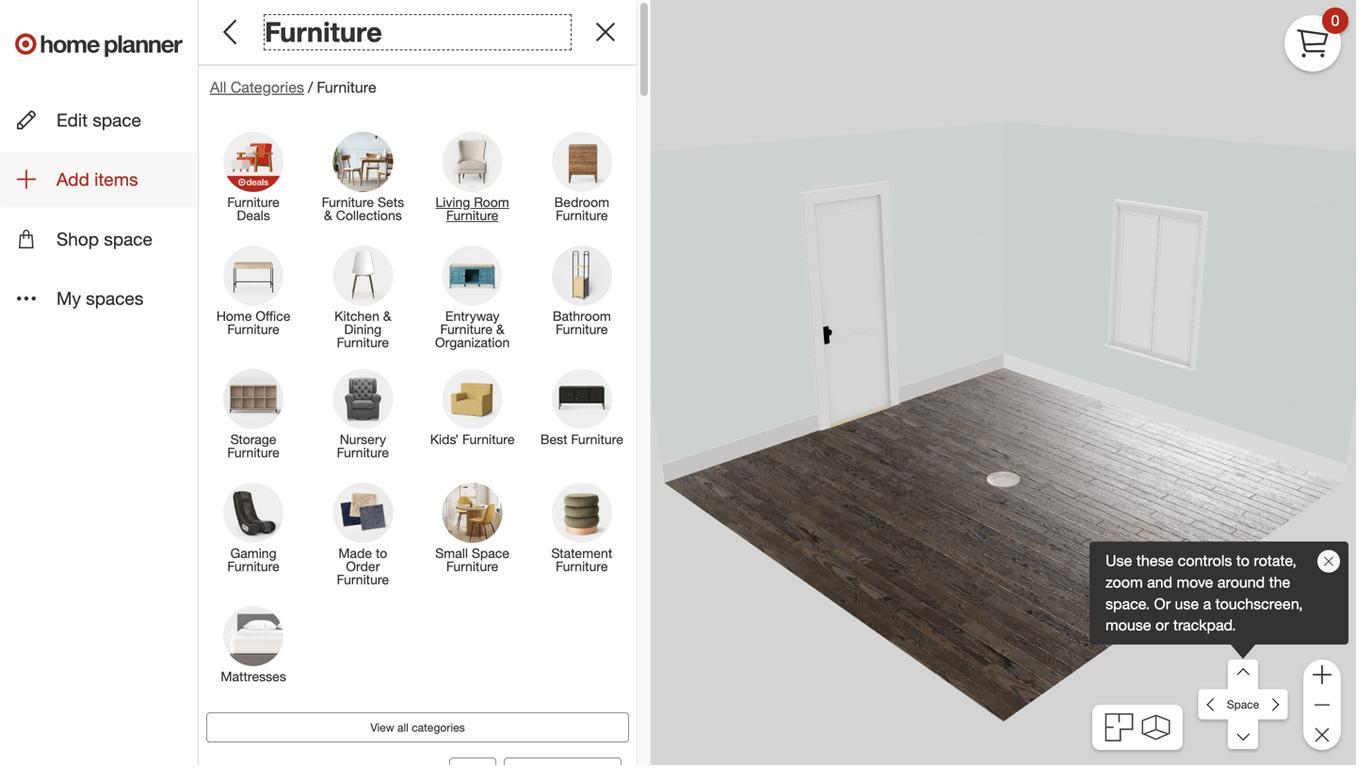 Task type: locate. For each thing, give the bounding box(es) containing it.
furniture inside gaming furniture button
[[227, 559, 280, 575]]

touchscreen,
[[1216, 595, 1303, 613]]

or
[[1154, 595, 1171, 613]]

space
[[472, 545, 510, 562], [1227, 698, 1260, 712]]

small
[[435, 545, 468, 562]]

furniture inside bathroom furniture
[[556, 321, 608, 338]]

1 vertical spatial space
[[1227, 698, 1260, 712]]

pan camera left 30° image
[[1199, 690, 1229, 720]]

mattresses image
[[223, 607, 284, 667]]

0 button
[[1285, 8, 1349, 72]]

nursery furniture image
[[333, 369, 393, 430]]

nursery furniture
[[337, 431, 389, 461]]

furniture down kids' furniture image
[[463, 431, 515, 448]]

space inside button
[[93, 109, 141, 131]]

items
[[94, 169, 138, 190]]

0 horizontal spatial to
[[376, 545, 387, 562]]

& left the collections
[[324, 207, 332, 224]]

living
[[436, 194, 470, 211]]

furniture deals button
[[199, 131, 308, 231]]

gaming furniture
[[227, 545, 280, 575]]

space right the shop
[[104, 228, 153, 250]]

best furniture
[[541, 431, 623, 448]]

1 horizontal spatial space
[[1227, 698, 1260, 712]]

furniture down furniture sets & collections image
[[322, 194, 374, 211]]

made to order furniture button
[[308, 482, 418, 592]]

small space furniture
[[435, 545, 510, 575]]

& inside entryway furniture & organization
[[496, 321, 505, 338]]

&
[[324, 207, 332, 224], [383, 308, 391, 325], [496, 321, 505, 338]]

space inside button
[[104, 228, 153, 250]]

space down 'tilt camera up 30°' image
[[1227, 698, 1260, 712]]

made to order furniture
[[337, 545, 389, 588]]

use these controls to rotate, zoom and move around the space. or use a touchscreen, mouse or trackpad.
[[1106, 552, 1303, 635]]

living room furniture button
[[418, 131, 527, 231]]

storage furniture
[[227, 431, 280, 461]]

1 horizontal spatial &
[[383, 308, 391, 325]]

furniture down bedroom furniture image
[[556, 207, 608, 224]]

gaming
[[230, 545, 277, 562]]

& down entryway furniture & organization image at the top left of page
[[496, 321, 505, 338]]

0 vertical spatial space
[[472, 545, 510, 562]]

furniture sets & collections button
[[308, 131, 418, 231]]

& right dining
[[383, 308, 391, 325]]

add
[[57, 169, 89, 190]]

bedroom furniture
[[554, 194, 610, 224]]

statement furniture image
[[552, 483, 612, 544]]

to
[[376, 545, 387, 562], [1237, 552, 1250, 570]]

furniture down small space furniture image
[[446, 559, 499, 575]]

space.
[[1106, 595, 1150, 613]]

furniture inside kids' furniture button
[[463, 431, 515, 448]]

or
[[1156, 617, 1169, 635]]

furniture down gaming furniture 'image'
[[227, 559, 280, 575]]

furniture down 'statement furniture' image
[[556, 559, 608, 575]]

kids' furniture button
[[418, 368, 527, 468]]

/
[[308, 78, 313, 96]]

best furniture button
[[527, 368, 637, 468]]

0 horizontal spatial &
[[324, 207, 332, 224]]

furniture down kitchen
[[337, 334, 389, 351]]

space right edit
[[93, 109, 141, 131]]

1 vertical spatial space
[[104, 228, 153, 250]]

space right small
[[472, 545, 510, 562]]

furniture down storage furniture image on the left
[[227, 445, 280, 461]]

furniture sets & collections image
[[333, 132, 393, 192]]

furniture down entryway furniture & organization image at the top left of page
[[440, 321, 493, 338]]

0 vertical spatial space
[[93, 109, 141, 131]]

all
[[210, 78, 226, 96]]

room
[[474, 194, 509, 211]]

furniture inside made to order furniture 'button'
[[337, 572, 389, 588]]

furniture down home office furniture image
[[227, 321, 280, 338]]

furniture inside 'statement furniture'
[[556, 559, 608, 575]]

space for shop space
[[104, 228, 153, 250]]

furniture down made
[[337, 572, 389, 588]]

bathroom furniture
[[553, 308, 611, 338]]

home
[[216, 308, 252, 325]]

mattresses
[[221, 669, 286, 685]]

& inside furniture sets & collections
[[324, 207, 332, 224]]

living room furniture
[[436, 194, 509, 224]]

edit space
[[57, 109, 141, 131]]

furniture down bathroom furniture image
[[556, 321, 608, 338]]

home office furniture
[[216, 308, 291, 338]]

furniture down furniture deals image
[[227, 194, 280, 211]]

to right made
[[376, 545, 387, 562]]

furniture deals image
[[223, 132, 284, 192]]

to up around
[[1237, 552, 1250, 570]]

all
[[398, 721, 409, 735]]

dining
[[344, 321, 382, 338]]

home office furniture button
[[199, 245, 308, 345]]

best
[[541, 431, 568, 448]]

made
[[339, 545, 372, 562]]

shop space button
[[0, 211, 198, 267]]

shop space
[[57, 228, 153, 250]]

move
[[1177, 574, 1214, 592]]

2 horizontal spatial &
[[496, 321, 505, 338]]

kitchen & dining furniture button
[[308, 245, 418, 354]]

& for entryway furniture & organization
[[496, 321, 505, 338]]

furniture inside entryway furniture & organization
[[440, 321, 493, 338]]

space
[[93, 109, 141, 131], [104, 228, 153, 250]]

1 horizontal spatial to
[[1237, 552, 1250, 570]]

furniture down best furniture image
[[571, 431, 623, 448]]

furniture down nursery furniture image
[[337, 445, 389, 461]]

bathroom furniture button
[[527, 245, 637, 345]]

all categories / furniture
[[210, 78, 377, 96]]

furniture
[[265, 15, 382, 49], [317, 78, 377, 96], [227, 194, 280, 211], [322, 194, 374, 211], [446, 207, 499, 224], [556, 207, 608, 224], [227, 321, 280, 338], [440, 321, 493, 338], [556, 321, 608, 338], [337, 334, 389, 351], [463, 431, 515, 448], [571, 431, 623, 448], [227, 445, 280, 461], [337, 445, 389, 461], [227, 559, 280, 575], [446, 559, 499, 575], [556, 559, 608, 575], [337, 572, 389, 588]]

entryway furniture & organization image
[[442, 246, 503, 306]]

0 horizontal spatial space
[[472, 545, 510, 562]]

use
[[1106, 552, 1133, 570]]

my spaces button
[[0, 271, 198, 326]]

around
[[1218, 574, 1265, 592]]

furniture down living room furniture image
[[446, 207, 499, 224]]



Task type: describe. For each thing, give the bounding box(es) containing it.
living room furniture image
[[442, 132, 503, 192]]

deals
[[237, 207, 270, 224]]

order
[[346, 559, 380, 575]]

furniture up /
[[265, 15, 382, 49]]

space for edit space
[[93, 109, 141, 131]]

statement furniture
[[552, 545, 612, 575]]

small space furniture image
[[442, 483, 503, 544]]

kitchen
[[335, 308, 379, 325]]

furniture right /
[[317, 78, 377, 96]]

0
[[1331, 11, 1340, 30]]

view all categories
[[370, 721, 465, 735]]

furniture inside nursery furniture button
[[337, 445, 389, 461]]

organization
[[435, 334, 510, 351]]

spaces
[[86, 288, 144, 309]]

furniture inside storage furniture button
[[227, 445, 280, 461]]

my spaces
[[57, 288, 144, 309]]

furniture inside the kitchen & dining furniture
[[337, 334, 389, 351]]

categories
[[231, 78, 304, 96]]

storage furniture image
[[223, 369, 284, 430]]

top view button icon image
[[1105, 714, 1133, 742]]

view
[[370, 721, 394, 735]]

categories
[[412, 721, 465, 735]]

tilt camera down 30° image
[[1228, 720, 1259, 750]]

view all categories button
[[206, 713, 629, 743]]

zoom
[[1106, 574, 1143, 592]]

furniture inside living room furniture
[[446, 207, 499, 224]]

storage furniture button
[[199, 368, 308, 468]]

bathroom furniture image
[[552, 246, 612, 306]]

kids'
[[430, 431, 459, 448]]

edit space button
[[0, 92, 198, 148]]

all categories button
[[210, 77, 304, 98]]

furniture inside bedroom furniture
[[556, 207, 608, 224]]

the
[[1269, 574, 1291, 592]]

nursery furniture button
[[308, 368, 418, 468]]

tilt camera up 30° image
[[1228, 660, 1259, 690]]

furniture deals
[[227, 194, 280, 224]]

use these controls to rotate, zoom and move around the space. or use a touchscreen, mouse or trackpad. tooltip
[[1090, 542, 1349, 645]]

edit
[[57, 109, 88, 131]]

add items
[[57, 169, 138, 190]]

statement furniture button
[[527, 482, 637, 582]]

furniture sets & collections
[[322, 194, 404, 224]]

furniture inside best furniture button
[[571, 431, 623, 448]]

bedroom furniture button
[[527, 131, 637, 231]]

& inside the kitchen & dining furniture
[[383, 308, 391, 325]]

to inside the made to order furniture
[[376, 545, 387, 562]]

made to order furniture image
[[333, 483, 393, 544]]

nursery
[[340, 431, 386, 448]]

mouse
[[1106, 617, 1152, 635]]

gaming furniture button
[[199, 482, 308, 582]]

my
[[57, 288, 81, 309]]

and
[[1147, 574, 1173, 592]]

furniture inside small space furniture
[[446, 559, 499, 575]]

entryway
[[445, 308, 500, 325]]

storage
[[231, 431, 276, 448]]

pan camera right 30° image
[[1258, 690, 1288, 720]]

sets
[[378, 194, 404, 211]]

bathroom
[[553, 308, 611, 325]]

shop
[[57, 228, 99, 250]]

space inside small space furniture
[[472, 545, 510, 562]]

home office furniture image
[[223, 246, 284, 306]]

bedroom furniture image
[[552, 132, 612, 192]]

kids' furniture
[[430, 431, 515, 448]]

& for furniture sets & collections
[[324, 207, 332, 224]]

home planner landing page image
[[15, 15, 183, 75]]

controls
[[1178, 552, 1232, 570]]

furniture inside furniture sets & collections
[[322, 194, 374, 211]]

entryway furniture & organization button
[[418, 245, 527, 354]]

gaming furniture image
[[223, 483, 284, 544]]

add items button
[[0, 152, 198, 207]]

statement
[[552, 545, 612, 562]]

office
[[256, 308, 291, 325]]

trackpad.
[[1174, 617, 1236, 635]]

to inside use these controls to rotate, zoom and move around the space. or use a touchscreen, mouse or trackpad.
[[1237, 552, 1250, 570]]

a
[[1203, 595, 1212, 613]]

small space furniture button
[[418, 482, 527, 582]]

best furniture image
[[552, 369, 612, 430]]

furniture inside furniture deals button
[[227, 194, 280, 211]]

furniture inside home office furniture
[[227, 321, 280, 338]]

kitchen & dining furniture image
[[333, 246, 393, 306]]

mattresses button
[[199, 606, 308, 706]]

bedroom
[[554, 194, 610, 211]]

rotate,
[[1254, 552, 1297, 570]]

use
[[1175, 595, 1199, 613]]

collections
[[336, 207, 402, 224]]

kitchen & dining furniture
[[335, 308, 391, 351]]

front view button icon image
[[1142, 716, 1170, 741]]

these
[[1137, 552, 1174, 570]]

entryway furniture & organization
[[435, 308, 510, 351]]

kids' furniture image
[[442, 369, 503, 430]]



Task type: vqa. For each thing, say whether or not it's contained in the screenshot.
space
yes



